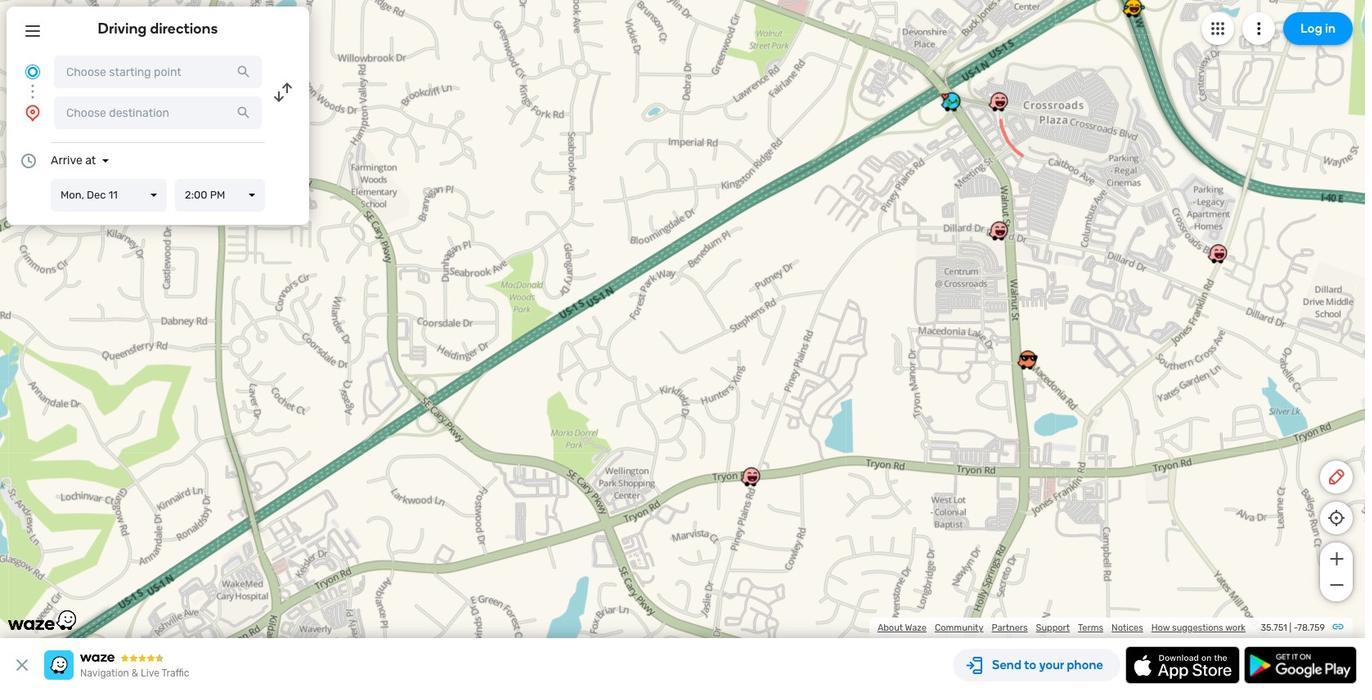 Task type: vqa. For each thing, say whether or not it's contained in the screenshot.
the Terms link
yes



Task type: locate. For each thing, give the bounding box(es) containing it.
11
[[109, 189, 118, 201]]

35.751
[[1261, 623, 1288, 634]]

partners link
[[992, 623, 1028, 634]]

arrive at
[[51, 154, 96, 168]]

zoom out image
[[1327, 576, 1347, 596]]

2:00 pm list box
[[175, 179, 265, 212]]

community
[[935, 623, 984, 634]]

arrive
[[51, 154, 82, 168]]

traffic
[[162, 668, 189, 680]]

community link
[[935, 623, 984, 634]]

35.751 | -78.759
[[1261, 623, 1325, 634]]

link image
[[1332, 621, 1345, 634]]

work
[[1226, 623, 1246, 634]]

directions
[[150, 20, 218, 38]]

about
[[878, 623, 903, 634]]

at
[[85, 154, 96, 168]]

about waze link
[[878, 623, 927, 634]]

driving
[[98, 20, 147, 38]]

x image
[[12, 656, 32, 676]]

dec
[[87, 189, 106, 201]]

navigation
[[80, 668, 129, 680]]

78.759
[[1298, 623, 1325, 634]]



Task type: describe. For each thing, give the bounding box(es) containing it.
pencil image
[[1327, 468, 1347, 488]]

current location image
[[23, 62, 43, 82]]

&
[[132, 668, 138, 680]]

-
[[1294, 623, 1298, 634]]

mon, dec 11
[[61, 189, 118, 201]]

Choose starting point text field
[[54, 56, 262, 88]]

2:00 pm
[[185, 189, 225, 201]]

live
[[141, 668, 159, 680]]

about waze community partners support terms notices how suggestions work
[[878, 623, 1246, 634]]

how suggestions work link
[[1152, 623, 1246, 634]]

zoom in image
[[1327, 550, 1347, 569]]

suggestions
[[1172, 623, 1224, 634]]

Choose destination text field
[[54, 97, 262, 129]]

terms
[[1078, 623, 1104, 634]]

notices
[[1112, 623, 1144, 634]]

2:00
[[185, 189, 207, 201]]

navigation & live traffic
[[80, 668, 189, 680]]

support link
[[1036, 623, 1070, 634]]

notices link
[[1112, 623, 1144, 634]]

partners
[[992, 623, 1028, 634]]

driving directions
[[98, 20, 218, 38]]

location image
[[23, 103, 43, 123]]

clock image
[[19, 151, 38, 171]]

waze
[[905, 623, 927, 634]]

mon, dec 11 list box
[[51, 179, 167, 212]]

|
[[1290, 623, 1292, 634]]

terms link
[[1078, 623, 1104, 634]]

pm
[[210, 189, 225, 201]]

support
[[1036, 623, 1070, 634]]

mon,
[[61, 189, 84, 201]]

how
[[1152, 623, 1170, 634]]



